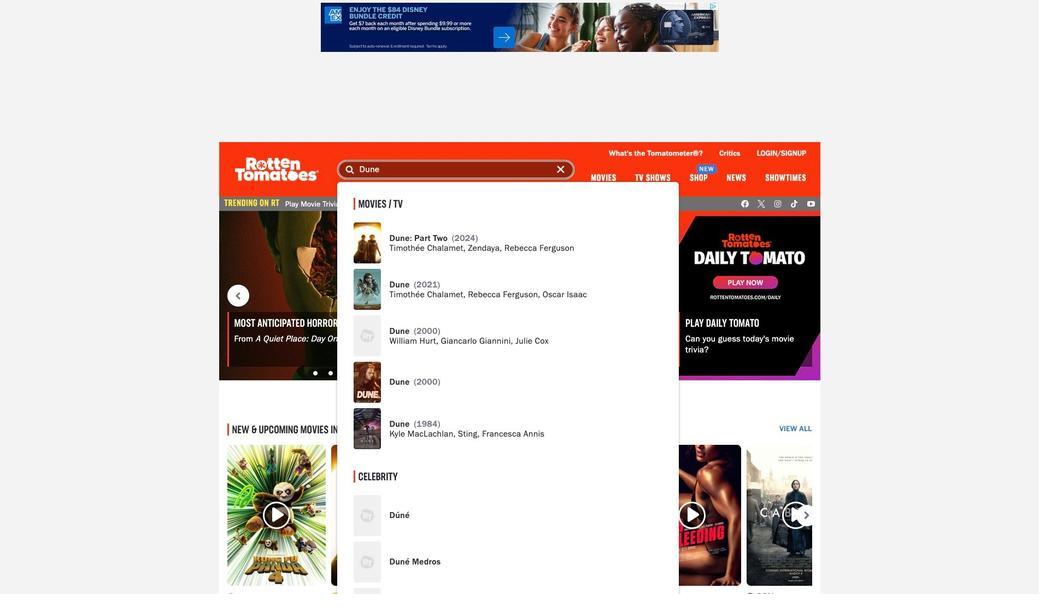 Task type: describe. For each thing, give the bounding box(es) containing it.
navigation bar element
[[219, 142, 821, 197]]



